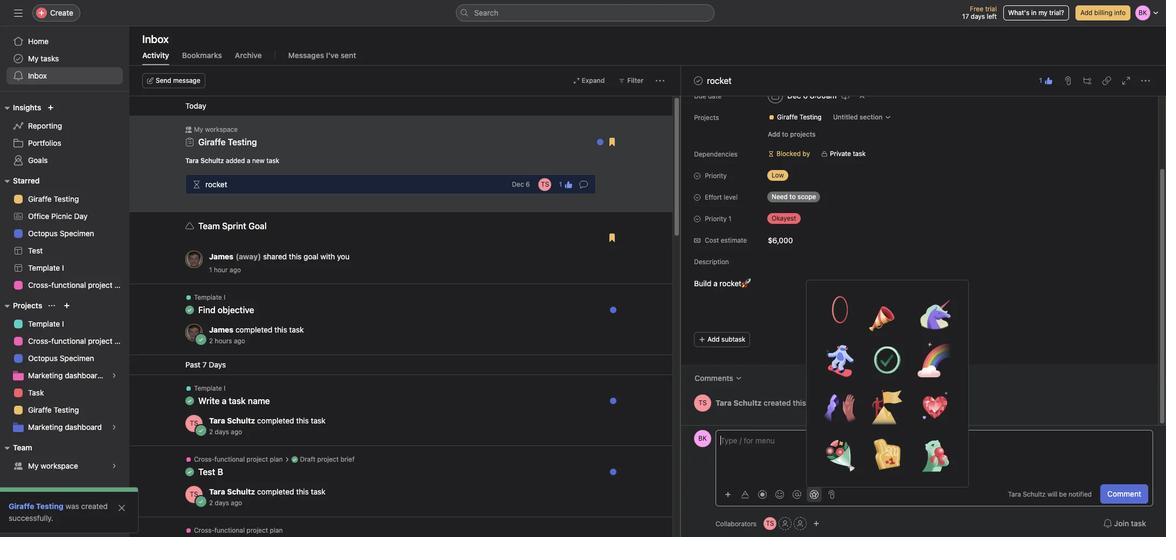Task type: locate. For each thing, give the bounding box(es) containing it.
0 vertical spatial james link
[[209, 252, 233, 261]]

giraffe testing down task link
[[28, 406, 79, 415]]

team inside dropdown button
[[13, 444, 32, 453]]

toolbar inside rocket dialog
[[721, 487, 839, 503]]

priority for priority
[[705, 172, 727, 180]]

workspace down marketing dashboard link
[[41, 462, 78, 471]]

rainbow arch coming out of a cloud image
[[911, 337, 959, 384]]

1 vertical spatial octopus specimen link
[[6, 350, 123, 368]]

i down 'test' link
[[62, 264, 64, 273]]

1 horizontal spatial created
[[764, 399, 791, 408]]

functional inside starred element
[[51, 281, 86, 290]]

rocket
[[707, 76, 732, 86], [205, 180, 227, 189]]

invite
[[30, 519, 50, 528]]

priority for priority 1
[[705, 215, 727, 223]]

tara left will
[[1008, 491, 1021, 499]]

Completed checkbox
[[692, 74, 705, 87]]

1 vertical spatial 1 button
[[556, 177, 576, 192]]

ago inside james (away) shared this goal with you 1 hour ago
[[230, 266, 241, 274]]

untitled section
[[833, 113, 883, 121]]

template down show options, current sort, top image
[[28, 320, 60, 329]]

ts
[[541, 180, 549, 188], [699, 399, 707, 407], [190, 420, 198, 428], [190, 491, 198, 499], [766, 520, 774, 528]]

2 james link from the top
[[209, 326, 233, 335]]

ago inside tara schultz created this task · 19 minutes ago
[[865, 400, 876, 408]]

giraffe testing inside rocket dialog
[[777, 113, 822, 121]]

add
[[1081, 9, 1093, 17], [768, 130, 780, 139], [708, 336, 720, 344]]

2 horizontal spatial a
[[714, 279, 718, 288]]

projects element
[[0, 296, 129, 439]]

dec 6 8:00am button
[[763, 86, 855, 106]]

1 vertical spatial inbox
[[28, 71, 47, 80]]

1 left hour
[[209, 266, 212, 274]]

1 left attachments: add a file to this task, rocket 'image'
[[1039, 77, 1042, 85]]

this inside rocket dialog
[[793, 399, 806, 408]]

minutes
[[839, 400, 863, 408]]

completed
[[236, 326, 273, 335], [257, 417, 294, 426], [257, 488, 294, 497]]

giraffe inside starred element
[[28, 195, 52, 204]]

2 down 'write'
[[209, 428, 213, 437]]

notified
[[1069, 491, 1092, 499]]

build a rocket🚀
[[694, 279, 751, 288]]

party horn blowing confetti image
[[864, 289, 911, 337]]

testing up invite
[[36, 502, 63, 511]]

james link up hours
[[209, 326, 233, 335]]

0 vertical spatial add
[[1081, 9, 1093, 17]]

giraffe up tara schultz added a new task
[[198, 137, 226, 147]]

0 vertical spatial marketing
[[28, 371, 63, 381]]

today
[[185, 101, 206, 110]]

add up blocked
[[768, 130, 780, 139]]

0 vertical spatial cross-functional project plan link
[[6, 277, 129, 294]]

1 vertical spatial my workspace
[[28, 462, 78, 471]]

2 horizontal spatial add
[[1081, 9, 1093, 17]]

specimen down day
[[60, 229, 94, 238]]

tara down comments popup button at bottom right
[[716, 399, 732, 408]]

8:00am
[[810, 91, 837, 100]]

(away)
[[236, 252, 261, 261]]

ja button left hour
[[185, 251, 203, 268]]

my workspace down today
[[194, 126, 238, 134]]

1 specimen from the top
[[60, 229, 94, 238]]

0 vertical spatial 1 button
[[1036, 73, 1056, 88]]

my workspace
[[194, 126, 238, 134], [28, 462, 78, 471]]

sparkling checkmark swiveling back and forth image
[[864, 337, 911, 384]]

ja button left hours
[[185, 324, 203, 342]]

2 ja from the top
[[191, 329, 198, 337]]

1 vertical spatial octopus specimen
[[28, 354, 94, 363]]

team for team
[[13, 444, 32, 453]]

0 vertical spatial rocket
[[707, 76, 732, 86]]

0 horizontal spatial to
[[782, 130, 789, 139]]

draft project brief
[[300, 456, 355, 464]]

to left projects
[[782, 130, 789, 139]]

task
[[28, 389, 44, 398]]

octopus specimen inside projects element
[[28, 354, 94, 363]]

0 vertical spatial my
[[28, 54, 39, 63]]

0 vertical spatial octopus
[[28, 229, 58, 238]]

this for archive notification icon
[[296, 488, 309, 497]]

2 vertical spatial add
[[708, 336, 720, 344]]

inbox link
[[6, 67, 123, 85]]

my down today
[[194, 126, 203, 134]]

add inside add to projects button
[[768, 130, 780, 139]]

1 james from the top
[[209, 252, 233, 261]]

1 vertical spatial to
[[790, 193, 796, 201]]

1 horizontal spatial 6
[[803, 91, 808, 100]]

office picnic day link
[[6, 208, 123, 225]]

my left tasks
[[28, 54, 39, 63]]

6
[[803, 91, 808, 100], [526, 181, 530, 189]]

find objective
[[198, 306, 254, 315]]

a inside rocket dialog
[[714, 279, 718, 288]]

1 vertical spatial tara schultz link
[[209, 417, 255, 426]]

trial?
[[1050, 9, 1064, 17]]

marketing down task
[[28, 423, 63, 432]]

my workspace down marketing dashboard link
[[28, 462, 78, 471]]

octopus specimen up marketing dashboards link
[[28, 354, 94, 363]]

main content containing dec 6 8:00am
[[681, 5, 1158, 426]]

ja
[[191, 255, 198, 264], [191, 329, 198, 337]]

new image
[[48, 105, 54, 111]]

3 2 from the top
[[209, 500, 213, 508]]

to inside button
[[782, 130, 789, 139]]

ts button down 'write'
[[185, 416, 203, 433]]

1 vertical spatial team
[[13, 444, 32, 453]]

0 vertical spatial james
[[209, 252, 233, 261]]

giraffe testing link up add to projects on the top right of the page
[[764, 112, 826, 123]]

0 horizontal spatial projects
[[13, 301, 42, 310]]

2 vertical spatial completed
[[257, 488, 294, 497]]

2 octopus specimen link from the top
[[6, 350, 123, 368]]

days
[[971, 12, 985, 20], [215, 428, 229, 437], [215, 500, 229, 508]]

my workspace link
[[6, 458, 123, 475]]

created right was
[[81, 502, 108, 511]]

1 vertical spatial octopus
[[28, 354, 58, 363]]

i up write a task name
[[224, 385, 226, 393]]

1 horizontal spatial workspace
[[205, 126, 238, 134]]

0 vertical spatial 6
[[803, 91, 808, 100]]

team left sprint goal
[[198, 222, 220, 231]]

to right need
[[790, 193, 796, 201]]

specimen up dashboards at the bottom of page
[[60, 354, 94, 363]]

formatting image
[[741, 491, 750, 499]]

giraffe testing link inside main content
[[764, 112, 826, 123]]

specimen inside starred element
[[60, 229, 94, 238]]

1 horizontal spatial team
[[198, 222, 220, 231]]

template i link inside starred element
[[6, 260, 123, 277]]

1 horizontal spatial my workspace
[[194, 126, 238, 134]]

0 vertical spatial octopus specimen
[[28, 229, 94, 238]]

plan inside projects element
[[115, 337, 129, 346]]

1 priority from the top
[[705, 172, 727, 180]]

1 vertical spatial james
[[209, 326, 233, 335]]

specimen for functional
[[60, 354, 94, 363]]

days inside free trial 17 days left
[[971, 12, 985, 20]]

rocket up date
[[707, 76, 732, 86]]

created left · at the bottom of page
[[764, 399, 791, 408]]

specimen inside projects element
[[60, 354, 94, 363]]

my workspace inside teams element
[[28, 462, 78, 471]]

a for write a task name
[[222, 397, 227, 406]]

1 horizontal spatial rocket
[[707, 76, 732, 86]]

filter button
[[614, 73, 648, 88]]

ts button right dec 6
[[539, 178, 552, 191]]

messages i've sent link
[[288, 51, 356, 65]]

free trial 17 days left
[[963, 5, 997, 20]]

james for team
[[209, 252, 233, 261]]

james up hour
[[209, 252, 233, 261]]

0 horizontal spatial my workspace
[[28, 462, 78, 471]]

0 vertical spatial ja button
[[185, 251, 203, 268]]

tara schultz completed this task 2 days ago
[[209, 417, 326, 437], [209, 488, 326, 508]]

more actions for this task image
[[1142, 77, 1150, 85]]

octopus specimen link down picnic
[[6, 225, 123, 243]]

octopus down "office"
[[28, 229, 58, 238]]

0 vertical spatial days
[[971, 12, 985, 20]]

need to scope
[[772, 193, 816, 201]]

a left new
[[247, 157, 250, 165]]

add inside add subtask button
[[708, 336, 720, 344]]

was
[[66, 502, 79, 511]]

template
[[28, 264, 60, 273], [194, 294, 222, 302], [28, 320, 60, 329], [194, 385, 222, 393]]

template i link down 'new project or portfolio' icon
[[6, 316, 123, 333]]

inbox down my tasks
[[28, 71, 47, 80]]

this inside james (away) shared this goal with you 1 hour ago
[[289, 252, 302, 261]]

octopus up marketing dashboards link
[[28, 354, 58, 363]]

1 ja button from the top
[[185, 251, 203, 268]]

blocked by
[[777, 150, 810, 158]]

2 vertical spatial days
[[215, 500, 229, 508]]

james link
[[209, 252, 233, 261], [209, 326, 233, 335]]

team for team sprint goal
[[198, 222, 220, 231]]

dec
[[787, 91, 801, 100], [512, 181, 524, 189]]

giraffe testing link
[[764, 112, 826, 123], [198, 137, 257, 147], [6, 191, 123, 208], [6, 402, 123, 419], [9, 502, 63, 511]]

testing down task link
[[54, 406, 79, 415]]

0 vertical spatial specimen
[[60, 229, 94, 238]]

0 vertical spatial template i link
[[6, 260, 123, 277]]

i've
[[326, 51, 339, 60]]

template i inside projects element
[[28, 320, 64, 329]]

1 horizontal spatial a
[[247, 157, 250, 165]]

projects down due date
[[694, 114, 719, 122]]

team up my workspace link
[[13, 444, 32, 453]]

1 octopus from the top
[[28, 229, 58, 238]]

giraffe testing inside projects element
[[28, 406, 79, 415]]

what's in my trial? button
[[1004, 5, 1069, 20]]

rocket inside dialog
[[707, 76, 732, 86]]

a right build
[[714, 279, 718, 288]]

1 marketing from the top
[[28, 371, 63, 381]]

0 horizontal spatial 6
[[526, 181, 530, 189]]

template i link
[[6, 260, 123, 277], [6, 316, 123, 333]]

send message button
[[142, 73, 205, 88]]

1 down level on the top of page
[[729, 215, 732, 223]]

giraffe testing up office picnic day
[[28, 195, 79, 204]]

template i inside starred element
[[28, 264, 64, 273]]

billing
[[1095, 9, 1113, 17]]

marketing for marketing dashboards
[[28, 371, 63, 381]]

0 horizontal spatial dec
[[512, 181, 524, 189]]

james link up hour
[[209, 252, 233, 261]]

subtask
[[722, 336, 746, 344]]

join task button
[[1097, 515, 1153, 534]]

rocket right dependencies image
[[205, 180, 227, 189]]

1 vertical spatial created
[[81, 502, 108, 511]]

ts inside main content
[[699, 399, 707, 407]]

giraffe down task
[[28, 406, 52, 415]]

ago inside james completed this task 2 hours ago
[[234, 337, 245, 345]]

hide sidebar image
[[14, 9, 23, 17]]

yeti riding a snowboard image
[[817, 337, 864, 384]]

tara schultz link for write a task name
[[209, 417, 255, 426]]

tara schultz link down comments popup button at bottom right
[[716, 399, 762, 408]]

testing up office picnic day link
[[54, 195, 79, 204]]

1 tara schultz completed this task 2 days ago from the top
[[209, 417, 326, 437]]

ja for first the ja button from the bottom of the page
[[191, 329, 198, 337]]

0 vertical spatial a
[[247, 157, 250, 165]]

1 octopus specimen from the top
[[28, 229, 94, 238]]

2 vertical spatial a
[[222, 397, 227, 406]]

project inside starred element
[[88, 281, 112, 290]]

main content
[[681, 5, 1158, 426]]

giraffe testing link up picnic
[[6, 191, 123, 208]]

1 inside james (away) shared this goal with you 1 hour ago
[[209, 266, 212, 274]]

cross- inside starred element
[[28, 281, 51, 290]]

my down team dropdown button
[[28, 462, 39, 471]]

person on top of mountain holding a waving flag image
[[864, 384, 911, 432]]

template down test
[[28, 264, 60, 273]]

1 vertical spatial days
[[215, 428, 229, 437]]

priority
[[705, 172, 727, 180], [705, 215, 727, 223]]

testing up added
[[228, 137, 257, 147]]

0 horizontal spatial created
[[81, 502, 108, 511]]

dashboard
[[65, 423, 102, 432]]

james inside james completed this task 2 hours ago
[[209, 326, 233, 335]]

testing inside projects element
[[54, 406, 79, 415]]

2 marketing from the top
[[28, 423, 63, 432]]

1 horizontal spatial to
[[790, 193, 796, 201]]

rocket🚀
[[720, 279, 751, 288]]

1 button left 0 comments icon
[[556, 177, 576, 192]]

goals
[[28, 156, 48, 165]]

rocket dialog
[[681, 5, 1166, 538]]

1 horizontal spatial 1 button
[[1036, 73, 1056, 88]]

insert an object image
[[725, 492, 731, 498]]

create button
[[32, 4, 80, 22]]

low
[[772, 171, 784, 179]]

1 vertical spatial marketing
[[28, 423, 63, 432]]

0 vertical spatial dec
[[787, 91, 801, 100]]

days right 17
[[971, 12, 985, 20]]

1 vertical spatial dec
[[512, 181, 524, 189]]

6 inside dropdown button
[[803, 91, 808, 100]]

in
[[1032, 9, 1037, 17]]

days for write a task name
[[215, 428, 229, 437]]

2 priority from the top
[[705, 215, 727, 223]]

6 for dec 6 8:00am
[[803, 91, 808, 100]]

archive notification image
[[605, 459, 613, 468]]

1 template i link from the top
[[6, 260, 123, 277]]

1 james link from the top
[[209, 252, 233, 261]]

tara schultz link down the test b
[[209, 488, 255, 497]]

2 down the test b
[[209, 500, 213, 508]]

0 vertical spatial priority
[[705, 172, 727, 180]]

1 button left attachments: add a file to this task, rocket 'image'
[[1036, 73, 1056, 88]]

0 horizontal spatial 1 button
[[556, 177, 576, 192]]

2 2 from the top
[[209, 428, 213, 437]]

attachments: add a file to this task, rocket image
[[1064, 77, 1073, 85]]

blocked
[[777, 150, 801, 158]]

1 vertical spatial ja button
[[185, 324, 203, 342]]

past 7 days
[[185, 361, 226, 370]]

more actions image
[[656, 77, 665, 85]]

tara schultz completed this task 2 days ago for test b
[[209, 488, 326, 508]]

1 2 from the top
[[209, 337, 213, 345]]

octopus inside starred element
[[28, 229, 58, 238]]

to inside dropdown button
[[790, 193, 796, 201]]

2 vertical spatial 2
[[209, 500, 213, 508]]

tara schultz created this task · 19 minutes ago
[[716, 399, 876, 408]]

2 vertical spatial my
[[28, 462, 39, 471]]

private task
[[830, 150, 866, 158]]

a right 'write'
[[222, 397, 227, 406]]

1 vertical spatial specimen
[[60, 354, 94, 363]]

0 vertical spatial 2
[[209, 337, 213, 345]]

giraffe testing inside starred element
[[28, 195, 79, 204]]

testing inside starred element
[[54, 195, 79, 204]]

remove from bookmarks image
[[587, 129, 596, 137]]

1 vertical spatial completed
[[257, 417, 294, 426]]

james up hours
[[209, 326, 233, 335]]

2 james from the top
[[209, 326, 233, 335]]

priority down effort
[[705, 215, 727, 223]]

full screen image
[[1122, 77, 1131, 85]]

2 octopus from the top
[[28, 354, 58, 363]]

template inside starred element
[[28, 264, 60, 273]]

0 vertical spatial created
[[764, 399, 791, 408]]

by
[[803, 150, 810, 158]]

octopus specimen link up the marketing dashboards
[[6, 350, 123, 368]]

2 vertical spatial tara schultz link
[[209, 488, 255, 497]]

projects inside rocket dialog
[[694, 114, 719, 122]]

comments
[[695, 374, 733, 383]]

project inside projects element
[[88, 337, 112, 346]]

giraffe up "office"
[[28, 195, 52, 204]]

workspace up tara schultz added a new task
[[205, 126, 238, 134]]

i down 'new project or portfolio' icon
[[62, 320, 64, 329]]

starred element
[[0, 171, 129, 296]]

1 vertical spatial james link
[[209, 326, 233, 335]]

cross-functional project plan link up the marketing dashboards
[[6, 333, 129, 350]]

add left subtask
[[708, 336, 720, 344]]

join
[[1114, 520, 1129, 529]]

0 vertical spatial ja
[[191, 255, 198, 264]]

my tasks link
[[6, 50, 123, 67]]

effort level
[[705, 193, 738, 202]]

attach a file or paste an image image
[[827, 491, 836, 499]]

office
[[28, 212, 49, 221]]

0 vertical spatial projects
[[694, 114, 719, 122]]

add billing info button
[[1076, 5, 1131, 20]]

to for scope
[[790, 193, 796, 201]]

0 vertical spatial team
[[198, 222, 220, 231]]

archive notifications image
[[605, 297, 613, 306]]

past
[[185, 361, 201, 370]]

this for archive notifications icon
[[296, 417, 309, 426]]

archive notifications image
[[605, 388, 613, 397]]

tara down 'write'
[[209, 417, 225, 426]]

0 vertical spatial tara schultz completed this task 2 days ago
[[209, 417, 326, 437]]

my inside my tasks link
[[28, 54, 39, 63]]

0 horizontal spatial team
[[13, 444, 32, 453]]

james for template
[[209, 326, 233, 335]]

add billing info
[[1081, 9, 1126, 17]]

add left billing
[[1081, 9, 1093, 17]]

1 horizontal spatial dec
[[787, 91, 801, 100]]

2 inside james completed this task 2 hours ago
[[209, 337, 213, 345]]

1 horizontal spatial projects
[[694, 114, 719, 122]]

comment button
[[1101, 485, 1149, 504]]

completed for write a task name
[[257, 417, 294, 426]]

giraffe testing up projects
[[777, 113, 822, 121]]

marketing up task
[[28, 371, 63, 381]]

okayest button
[[763, 211, 828, 226]]

home
[[28, 37, 49, 46]]

ja for 1st the ja button
[[191, 255, 198, 264]]

effort
[[705, 193, 722, 202]]

schultz
[[201, 157, 224, 165], [734, 399, 762, 408], [227, 417, 255, 426], [227, 488, 255, 497], [1023, 491, 1046, 499]]

1 ja from the top
[[191, 255, 198, 264]]

1 vertical spatial workspace
[[41, 462, 78, 471]]

1 vertical spatial template i link
[[6, 316, 123, 333]]

tara schultz link
[[716, 399, 762, 408], [209, 417, 255, 426], [209, 488, 255, 497]]

2 tara schultz completed this task 2 days ago from the top
[[209, 488, 326, 508]]

2 left hours
[[209, 337, 213, 345]]

0 horizontal spatial a
[[222, 397, 227, 406]]

1 vertical spatial a
[[714, 279, 718, 288]]

due date
[[694, 92, 722, 100]]

level
[[724, 193, 738, 202]]

octopus inside projects element
[[28, 354, 58, 363]]

1 horizontal spatial add
[[768, 130, 780, 139]]

testing up projects
[[800, 113, 822, 121]]

template i link down test
[[6, 260, 123, 277]]

days down the test b
[[215, 500, 229, 508]]

0 horizontal spatial add
[[708, 336, 720, 344]]

1 vertical spatial ja
[[191, 329, 198, 337]]

completed inside james completed this task 2 hours ago
[[236, 326, 273, 335]]

octopus specimen for picnic
[[28, 229, 94, 238]]

1 vertical spatial 2
[[209, 428, 213, 437]]

add inside add billing info button
[[1081, 9, 1093, 17]]

0 horizontal spatial inbox
[[28, 71, 47, 80]]

days down write a task name
[[215, 428, 229, 437]]

tara schultz link down write a task name
[[209, 417, 255, 426]]

activity link
[[142, 51, 169, 65]]

1 inside main content
[[729, 215, 732, 223]]

template i down show options, current sort, top image
[[28, 320, 64, 329]]

what's in my trial?
[[1008, 9, 1064, 17]]

search list box
[[456, 4, 715, 22]]

inbox up "activity"
[[142, 33, 169, 45]]

create
[[50, 8, 73, 17]]

dec 6
[[512, 181, 530, 189]]

0 vertical spatial octopus specimen link
[[6, 225, 123, 243]]

james (away) shared this goal with you 1 hour ago
[[209, 252, 350, 274]]

0 vertical spatial workspace
[[205, 126, 238, 134]]

giraffe testing up tara schultz added a new task
[[198, 137, 257, 147]]

i
[[62, 264, 64, 273], [224, 294, 226, 302], [62, 320, 64, 329], [224, 385, 226, 393]]

1 horizontal spatial inbox
[[142, 33, 169, 45]]

1 left 0 comments icon
[[559, 180, 562, 188]]

tara schultz will be notified
[[1008, 491, 1092, 499]]

james inside james (away) shared this goal with you 1 hour ago
[[209, 252, 233, 261]]

projects left show options, current sort, top image
[[13, 301, 42, 310]]

giraffe testing link up 'successfully.'
[[9, 502, 63, 511]]

clear due date image
[[859, 93, 865, 99]]

1 octopus specimen link from the top
[[6, 225, 123, 243]]

1 vertical spatial 6
[[526, 181, 530, 189]]

priority down dependencies
[[705, 172, 727, 180]]

0 vertical spatial completed
[[236, 326, 273, 335]]

section
[[860, 113, 883, 121]]

i inside projects element
[[62, 320, 64, 329]]

main content inside rocket dialog
[[681, 5, 1158, 426]]

2 specimen from the top
[[60, 354, 94, 363]]

0 horizontal spatial rocket
[[205, 180, 227, 189]]

expand button
[[568, 73, 610, 88]]

2 octopus specimen from the top
[[28, 354, 94, 363]]

octopus specimen inside starred element
[[28, 229, 94, 238]]

template i down test
[[28, 264, 64, 273]]

0 horizontal spatial workspace
[[41, 462, 78, 471]]

1 vertical spatial my
[[194, 126, 203, 134]]

7 days
[[203, 361, 226, 370]]

james completed this task 2 hours ago
[[209, 326, 304, 345]]

show options, current sort, top image
[[49, 303, 55, 309]]

1 cross-functional project plan link from the top
[[6, 277, 129, 294]]

1 vertical spatial projects
[[13, 301, 42, 310]]

sparkling heart-shaped gem image
[[911, 384, 959, 432]]

archive all image
[[605, 129, 613, 137]]

1 vertical spatial add
[[768, 130, 780, 139]]

workspace inside teams element
[[41, 462, 78, 471]]

portfolios
[[28, 139, 61, 148]]

toolbar
[[721, 487, 839, 503]]

see details, marketing dashboard image
[[111, 425, 117, 431]]

0 vertical spatial to
[[782, 130, 789, 139]]

ts for ts button underneath comments
[[699, 399, 707, 407]]

1 vertical spatial tara schultz completed this task 2 days ago
[[209, 488, 326, 508]]

1 vertical spatial cross-functional project plan link
[[6, 333, 129, 350]]

my inside my workspace link
[[28, 462, 39, 471]]

task
[[853, 150, 866, 158], [267, 157, 279, 165], [289, 326, 304, 335], [808, 399, 823, 408], [311, 417, 326, 426], [311, 488, 326, 497], [1131, 520, 1146, 529]]

1 vertical spatial priority
[[705, 215, 727, 223]]

dec inside dropdown button
[[787, 91, 801, 100]]

bookmarks link
[[182, 51, 222, 65]]

giraffe up add to projects on the top right of the page
[[777, 113, 798, 121]]



Task type: describe. For each thing, give the bounding box(es) containing it.
appreciations image
[[810, 491, 819, 499]]

date
[[708, 92, 722, 100]]

info
[[1115, 9, 1126, 17]]

add or remove collaborators image
[[813, 521, 820, 528]]

octopus for office
[[28, 229, 58, 238]]

template i up 'write'
[[194, 385, 226, 393]]

task inside join task button
[[1131, 520, 1146, 529]]

repeats image
[[841, 92, 850, 100]]

octopus specimen link for functional
[[6, 350, 123, 368]]

tara schultz added a new task
[[185, 157, 279, 165]]

see details, marketing dashboards image
[[111, 373, 117, 379]]

my for my tasks link
[[28, 54, 39, 63]]

projects
[[790, 130, 816, 139]]

team sprint goal
[[198, 222, 267, 231]]

marketing dashboard link
[[6, 419, 123, 437]]

template up find objective
[[194, 294, 222, 302]]

high five with human hand and unicorn hoof image
[[817, 384, 864, 432]]

6 for dec 6
[[526, 181, 530, 189]]

new
[[252, 157, 265, 165]]

created inside main content
[[764, 399, 791, 408]]

19
[[830, 400, 837, 408]]

cross-functional project plan inside starred element
[[28, 281, 129, 290]]

1 vertical spatial rocket
[[205, 180, 227, 189]]

test
[[28, 246, 43, 255]]

at mention image
[[793, 491, 801, 499]]

my tasks
[[28, 54, 59, 63]]

tara schultz completed this task 2 days ago for write a task name
[[209, 417, 326, 437]]

to for projects
[[782, 130, 789, 139]]

ts button down the test b
[[185, 487, 203, 504]]

a for build a rocket🚀
[[714, 279, 718, 288]]

comments button
[[688, 369, 749, 389]]

archive link
[[235, 51, 262, 65]]

dec for dec 6 8:00am
[[787, 91, 801, 100]]

write
[[198, 397, 220, 406]]

bookmarks
[[182, 51, 222, 60]]

add subtask button
[[694, 333, 750, 348]]

completed for test b
[[257, 488, 294, 497]]

ts for ts button right of dec 6
[[541, 180, 549, 188]]

new project or portfolio image
[[64, 303, 70, 309]]

see details, my workspace image
[[111, 464, 117, 470]]

ts for ts button under 'write'
[[190, 420, 198, 428]]

cross- inside projects element
[[28, 337, 51, 346]]

expand
[[582, 77, 605, 85]]

ts button down comments
[[694, 395, 711, 412]]

send message
[[156, 77, 200, 85]]

17
[[963, 12, 969, 20]]

i inside starred element
[[62, 264, 64, 273]]

tara down the test b
[[209, 488, 225, 497]]

inbox inside inbox link
[[28, 71, 47, 80]]

my for my workspace link
[[28, 462, 39, 471]]

priority 1
[[705, 215, 732, 223]]

invite button
[[10, 514, 57, 534]]

tara up dependencies image
[[185, 157, 199, 165]]

blocked by button
[[763, 147, 815, 162]]

need to scope button
[[763, 190, 836, 205]]

ts for ts button below the test b
[[190, 491, 198, 499]]

insights element
[[0, 98, 129, 171]]

collaborators
[[716, 520, 757, 528]]

emoji image
[[776, 491, 784, 499]]

0 vertical spatial my workspace
[[194, 126, 238, 134]]

archive
[[235, 51, 262, 60]]

otter hugging three bouncy balls image
[[911, 432, 959, 479]]

projects button
[[0, 300, 42, 313]]

tara schultz link for test b
[[209, 488, 255, 497]]

template up 'write'
[[194, 385, 222, 393]]

template inside projects element
[[28, 320, 60, 329]]

picnic
[[51, 212, 72, 221]]

insights button
[[0, 101, 41, 114]]

brief
[[341, 456, 355, 464]]

cost
[[705, 237, 719, 245]]

add to projects button
[[763, 127, 821, 142]]

ts for ts button under record a video icon on the bottom right
[[766, 520, 774, 528]]

shared
[[263, 252, 287, 261]]

2 template i link from the top
[[6, 316, 123, 333]]

template i up find objective
[[194, 294, 226, 302]]

write a task name
[[198, 397, 270, 406]]

my
[[1039, 9, 1048, 17]]

flowers twirling out of bouquet image
[[817, 432, 864, 479]]

free
[[970, 5, 984, 13]]

partying unicorn head with color-changing hair image
[[911, 289, 959, 337]]

was created successfully.
[[9, 502, 108, 523]]

goals link
[[6, 152, 123, 169]]

hours
[[215, 337, 232, 345]]

giraffe testing link up marketing dashboard
[[6, 402, 123, 419]]

0 vertical spatial inbox
[[142, 33, 169, 45]]

teams element
[[0, 439, 129, 478]]

giraffe testing up 'successfully.'
[[9, 502, 63, 511]]

i up find objective
[[224, 294, 226, 302]]

ts button down record a video icon on the bottom right
[[764, 518, 777, 531]]

estimate
[[721, 237, 747, 245]]

you
[[337, 252, 350, 261]]

giraffe inside main content
[[777, 113, 798, 121]]

giraffe inside projects element
[[28, 406, 52, 415]]

reporting
[[28, 121, 62, 130]]

sprint goal
[[222, 222, 267, 231]]

need
[[772, 193, 788, 201]]

dependencies image
[[192, 180, 201, 189]]

will
[[1048, 491, 1058, 499]]

0 vertical spatial tara schultz link
[[716, 399, 762, 408]]

0 comments image
[[579, 180, 588, 189]]

starred
[[13, 176, 40, 185]]

marketing for marketing dashboard
[[28, 423, 63, 432]]

scope
[[798, 193, 816, 201]]

task name
[[229, 397, 270, 406]]

giraffe up 'successfully.'
[[9, 502, 34, 511]]

build
[[694, 279, 712, 288]]

bk button
[[694, 431, 711, 448]]

global element
[[0, 26, 129, 91]]

octopus specimen for functional
[[28, 354, 94, 363]]

join task
[[1114, 520, 1146, 529]]

plan inside starred element
[[115, 281, 129, 290]]

description
[[694, 258, 729, 266]]

2 for test b
[[209, 500, 213, 508]]

private
[[830, 150, 851, 158]]

dec for dec 6
[[512, 181, 524, 189]]

untitled
[[833, 113, 858, 121]]

excited narwhal jumping through ring image
[[817, 289, 864, 337]]

days for test b
[[215, 500, 229, 508]]

search
[[474, 8, 499, 17]]

2 for write a task name
[[209, 428, 213, 437]]

comment
[[1108, 490, 1142, 499]]

add for add billing info
[[1081, 9, 1093, 17]]

completed image
[[692, 74, 705, 87]]

team button
[[0, 442, 32, 455]]

testing inside main content
[[800, 113, 822, 121]]

task inside james completed this task 2 hours ago
[[289, 326, 304, 335]]

added
[[226, 157, 245, 165]]

filter
[[628, 77, 644, 85]]

copy task link image
[[1103, 77, 1111, 85]]

add subtask
[[708, 336, 746, 344]]

functional inside projects element
[[51, 337, 86, 346]]

2 cross-functional project plan link from the top
[[6, 333, 129, 350]]

2 ja button from the top
[[185, 324, 203, 342]]

close image
[[117, 504, 126, 513]]

untitled section button
[[828, 110, 896, 125]]

what's
[[1008, 9, 1030, 17]]

this for archive notification image
[[289, 252, 302, 261]]

octopus specimen link for picnic
[[6, 225, 123, 243]]

bouncing foam finger with number one image
[[864, 432, 911, 479]]

cross-functional project plan inside projects element
[[28, 337, 129, 346]]

projects inside dropdown button
[[13, 301, 42, 310]]

record a video image
[[758, 491, 767, 499]]

created inside was created successfully.
[[81, 502, 108, 511]]

giraffe testing link up tara schultz added a new task
[[198, 137, 257, 147]]

archive notification image
[[605, 225, 613, 233]]

add for add to projects
[[768, 130, 780, 139]]

tasks
[[41, 54, 59, 63]]

add subtask image
[[1083, 77, 1092, 85]]

Cost estimate text field
[[763, 231, 893, 250]]

tara inside main content
[[716, 399, 732, 408]]

this inside james completed this task 2 hours ago
[[275, 326, 287, 335]]

add for add subtask
[[708, 336, 720, 344]]

draft
[[300, 456, 316, 464]]

cost estimate
[[705, 237, 747, 245]]

portfolios link
[[6, 135, 123, 152]]

dec 6 button
[[512, 181, 530, 189]]

low button
[[763, 168, 828, 183]]

·
[[825, 399, 828, 408]]

be
[[1059, 491, 1067, 499]]

octopus for cross-
[[28, 354, 58, 363]]

dashboards
[[65, 371, 106, 381]]

specimen for picnic
[[60, 229, 94, 238]]



Task type: vqa. For each thing, say whether or not it's contained in the screenshot.


